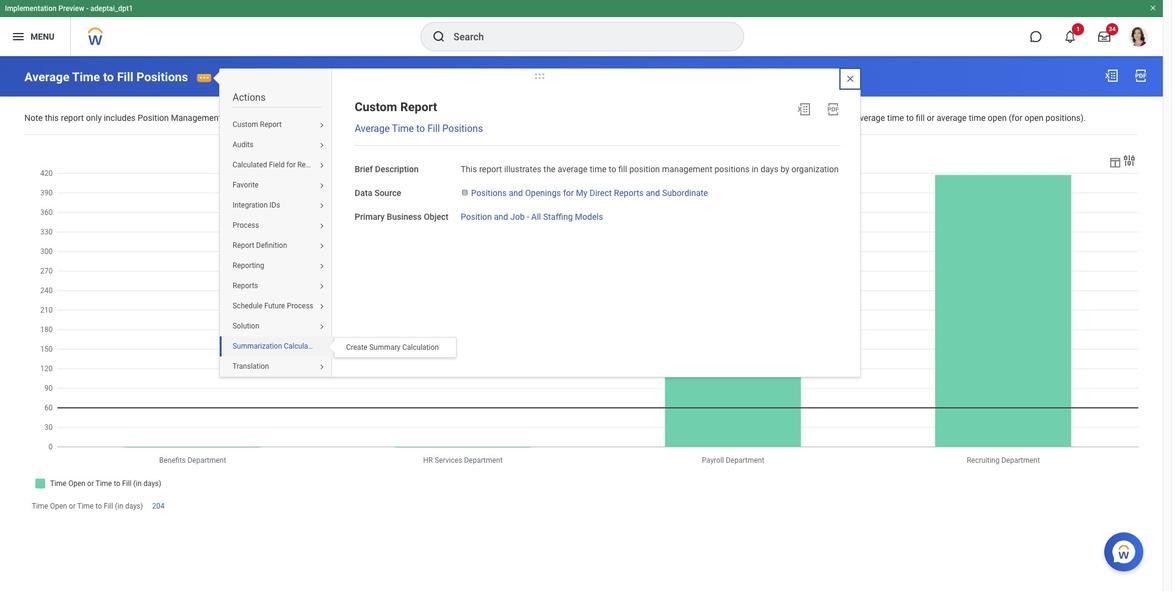 Task type: locate. For each thing, give the bounding box(es) containing it.
0 horizontal spatial -
[[86, 4, 89, 13]]

export to excel image
[[1105, 68, 1119, 83], [797, 102, 811, 117]]

time open or time to fill (in days)
[[32, 502, 143, 511]]

calculation down solution menu item on the left bottom of the page
[[284, 342, 321, 351]]

report
[[400, 100, 437, 114], [260, 121, 282, 129], [297, 161, 319, 169], [233, 241, 254, 250], [333, 342, 355, 351]]

1 horizontal spatial process
[[287, 302, 313, 310]]

and right filled
[[724, 113, 738, 123]]

custom report dialog
[[207, 68, 861, 378]]

1 horizontal spatial position
[[461, 212, 492, 221]]

1 horizontal spatial average time to fill positions
[[355, 123, 483, 134]]

0 vertical spatial or
[[927, 113, 935, 123]]

2 chevron right image from the top
[[314, 162, 329, 169]]

chevron right image inside reporting "menu item"
[[314, 263, 329, 270]]

2 vertical spatial positions
[[471, 188, 507, 198]]

position down data source image
[[461, 212, 492, 221]]

0 horizontal spatial reports
[[233, 282, 258, 290]]

7 chevron right image from the top
[[314, 323, 329, 331]]

chevron right image inside calculated field for report menu item
[[314, 162, 329, 169]]

3 chevron right image from the top
[[314, 202, 329, 210]]

average time to fill positions inside main content
[[24, 69, 188, 84]]

time
[[72, 69, 100, 84], [392, 123, 414, 134], [32, 502, 48, 511], [77, 502, 94, 511]]

summary
[[369, 343, 401, 352]]

average time to fill positions link up the description
[[355, 123, 483, 134]]

and right groups)
[[354, 113, 368, 123]]

time up the description
[[392, 123, 414, 134]]

1 horizontal spatial custom
[[355, 100, 397, 114]]

job
[[510, 212, 525, 221]]

1 horizontal spatial export to excel image
[[1105, 68, 1119, 83]]

0 vertical spatial position
[[138, 113, 169, 123]]

to inside brief description element
[[609, 164, 616, 174]]

brief description
[[355, 164, 419, 174]]

and
[[354, 113, 368, 123], [724, 113, 738, 123], [798, 113, 812, 123], [509, 188, 523, 198], [646, 188, 660, 198], [494, 212, 508, 221]]

integration ids menu item
[[220, 196, 335, 216]]

chevron right image inside process menu item
[[314, 223, 329, 230]]

2 horizontal spatial report
[[644, 113, 667, 123]]

audits menu item
[[220, 135, 335, 155]]

0 vertical spatial export to excel image
[[1105, 68, 1119, 83]]

1 horizontal spatial -
[[527, 212, 529, 221]]

chevron right image inside translation menu item
[[314, 364, 329, 371]]

1 vertical spatial process
[[287, 302, 313, 310]]

0 horizontal spatial custom
[[233, 121, 258, 129]]

view printable version (pdf) image for brief description
[[826, 102, 841, 117]]

create summary calculation menu
[[335, 338, 456, 357]]

my
[[576, 188, 588, 198]]

1 vertical spatial custom report
[[233, 121, 282, 129]]

0 vertical spatial for
[[286, 161, 296, 169]]

0 horizontal spatial process
[[233, 221, 259, 230]]

report definition
[[233, 241, 287, 250]]

the right 'with'
[[530, 113, 542, 123]]

4 chevron right image from the top
[[314, 243, 329, 250]]

0 horizontal spatial average
[[24, 69, 69, 84]]

solution menu item
[[220, 317, 335, 337]]

1 vertical spatial days
[[761, 164, 779, 174]]

1 vertical spatial position
[[461, 212, 492, 221]]

1 vertical spatial in
[[752, 164, 759, 174]]

position inside average time to fill positions main content
[[138, 113, 169, 123]]

average for the bottom 'average time to fill positions' link
[[355, 123, 390, 134]]

1 horizontal spatial fill
[[117, 69, 133, 84]]

chevron right image up reporting "menu item"
[[314, 243, 329, 250]]

models
[[575, 212, 603, 221]]

open right (for
[[1025, 113, 1044, 123]]

reports up schedule
[[233, 282, 258, 290]]

for inside menu item
[[286, 161, 296, 169]]

average time to fill positions link inside average time to fill positions main content
[[24, 69, 188, 84]]

average time to fill positions link
[[24, 69, 188, 84], [355, 123, 483, 134]]

1 horizontal spatial or
[[927, 113, 935, 123]]

chevron right image inside schedule future process 'menu item'
[[314, 303, 329, 311]]

1 vertical spatial fill
[[428, 123, 440, 134]]

the
[[398, 113, 410, 123], [530, 113, 542, 123], [841, 113, 853, 123], [544, 164, 556, 174]]

8 chevron right image from the top
[[314, 364, 329, 371]]

report left 'illustrates'
[[479, 164, 502, 174]]

process down integration
[[233, 221, 259, 230]]

5 chevron right image from the top
[[314, 283, 329, 290]]

for left my
[[563, 188, 574, 198]]

0 horizontal spatial average time to fill positions
[[24, 69, 188, 84]]

summarization
[[233, 342, 282, 351]]

1 horizontal spatial report
[[479, 164, 502, 174]]

1 horizontal spatial view printable version (pdf) image
[[1134, 68, 1149, 83]]

to
[[103, 69, 114, 84], [463, 113, 470, 123], [906, 113, 914, 123], [416, 123, 425, 134], [609, 164, 616, 174], [96, 502, 102, 511]]

0 horizontal spatial or
[[69, 502, 76, 511]]

and up organization
[[798, 113, 812, 123]]

0 horizontal spatial position
[[138, 113, 169, 123]]

schedule future process menu item
[[220, 296, 335, 317]]

report definition menu item
[[220, 236, 335, 256]]

0 horizontal spatial in
[[483, 113, 490, 123]]

reports menu item
[[220, 276, 335, 296]]

3 chevron right image from the top
[[314, 223, 329, 230]]

0 vertical spatial view printable version (pdf) image
[[1134, 68, 1149, 83]]

filled
[[703, 113, 721, 123]]

chevron right image left brief
[[314, 162, 329, 169]]

1 horizontal spatial average time to fill positions link
[[355, 123, 483, 134]]

and down this report illustrates the average time to fill position management positions in days by organization at top
[[646, 188, 660, 198]]

chevron right image inside solution menu item
[[314, 323, 329, 331]]

chevron right image down summarization calculation for report
[[314, 364, 329, 371]]

process inside 'menu item'
[[287, 302, 313, 310]]

calculated field for report
[[233, 161, 319, 169]]

0 horizontal spatial fill
[[472, 113, 481, 123]]

position and job - all staffing models link
[[461, 209, 603, 221]]

chevron right image up 'reports' menu item
[[314, 263, 329, 270]]

export to excel image for note this report only includes position management positions (not headcount groups) and shows the average time to fill in days with the target being 60 days. this report includes filled and open positions and shows the average time to fill or average time open (for open positions).
[[1105, 68, 1119, 83]]

chevron right image for reporting
[[314, 263, 329, 270]]

0 vertical spatial average time to fill positions
[[24, 69, 188, 84]]

chevron right image right ids
[[314, 202, 329, 210]]

34 button
[[1091, 23, 1119, 50]]

reports right direct
[[614, 188, 644, 198]]

34
[[1109, 26, 1116, 32]]

positions
[[223, 113, 258, 123], [761, 113, 796, 123], [715, 164, 750, 174]]

0 horizontal spatial for
[[286, 161, 296, 169]]

chevron right image up schedule future process 'menu item'
[[314, 283, 329, 290]]

1 horizontal spatial custom report
[[355, 100, 437, 114]]

1 includes from the left
[[104, 113, 136, 123]]

1 vertical spatial custom
[[233, 121, 258, 129]]

notifications large image
[[1064, 31, 1077, 43]]

includes right only on the left top of page
[[104, 113, 136, 123]]

custom report up 'audits'
[[233, 121, 282, 129]]

this right the days.
[[626, 113, 642, 123]]

process menu item
[[220, 216, 335, 236]]

0 horizontal spatial report
[[61, 113, 84, 123]]

custom up 'audits'
[[233, 121, 258, 129]]

0 horizontal spatial positions
[[223, 113, 258, 123]]

for left create
[[322, 342, 332, 351]]

chevron right image up report definition menu item
[[314, 223, 329, 230]]

process
[[233, 221, 259, 230], [287, 302, 313, 310]]

for
[[286, 161, 296, 169], [563, 188, 574, 198], [322, 342, 332, 351]]

1 horizontal spatial average
[[355, 123, 390, 134]]

2 chevron right image from the top
[[314, 182, 329, 190]]

1 horizontal spatial reports
[[614, 188, 644, 198]]

this inside average time to fill positions main content
[[626, 113, 642, 123]]

reporting
[[233, 262, 264, 270]]

4 chevron right image from the top
[[314, 263, 329, 270]]

days left by
[[761, 164, 779, 174]]

custom report
[[355, 100, 437, 114], [233, 121, 282, 129]]

custom report right groups)
[[355, 100, 437, 114]]

calculation inside dialog
[[402, 343, 439, 352]]

the inside brief description element
[[544, 164, 556, 174]]

chevron right image for custom report
[[314, 122, 329, 129]]

- right 'preview'
[[86, 4, 89, 13]]

in left by
[[752, 164, 759, 174]]

1 vertical spatial reports
[[233, 282, 258, 290]]

1 horizontal spatial includes
[[669, 113, 701, 123]]

1 horizontal spatial positions
[[715, 164, 750, 174]]

0 vertical spatial custom report
[[355, 100, 437, 114]]

0 vertical spatial -
[[86, 4, 89, 13]]

1 chevron right image from the top
[[314, 122, 329, 129]]

1 shows from the left
[[371, 113, 395, 123]]

chevron right image left data
[[314, 182, 329, 190]]

or
[[927, 113, 935, 123], [69, 502, 76, 511]]

0 vertical spatial days
[[492, 113, 510, 123]]

shows right groups)
[[371, 113, 395, 123]]

positions inside brief description element
[[715, 164, 750, 174]]

days)
[[125, 502, 143, 511]]

1 horizontal spatial this
[[626, 113, 642, 123]]

0 vertical spatial reports
[[614, 188, 644, 198]]

open left (for
[[988, 113, 1007, 123]]

process right future
[[287, 302, 313, 310]]

1 horizontal spatial for
[[322, 342, 332, 351]]

export to excel image inside average time to fill positions main content
[[1105, 68, 1119, 83]]

openings
[[525, 188, 561, 198]]

custom inside 'menu item'
[[233, 121, 258, 129]]

average inside main content
[[24, 69, 69, 84]]

average up brief
[[355, 123, 390, 134]]

0 horizontal spatial shows
[[371, 113, 395, 123]]

1 vertical spatial view printable version (pdf) image
[[826, 102, 841, 117]]

and up the job
[[509, 188, 523, 198]]

business
[[387, 212, 422, 221]]

menu inside custom report dialog
[[220, 115, 355, 377]]

the up the description
[[398, 113, 410, 123]]

report right the days.
[[644, 113, 667, 123]]

chevron right image up audits menu item
[[314, 122, 329, 129]]

time
[[444, 113, 461, 123], [887, 113, 904, 123], [969, 113, 986, 123], [590, 164, 607, 174]]

0 vertical spatial process
[[233, 221, 259, 230]]

groups)
[[322, 113, 352, 123]]

average
[[412, 113, 442, 123], [855, 113, 885, 123], [937, 113, 967, 123], [558, 164, 588, 174]]

average time to fill positions
[[24, 69, 188, 84], [355, 123, 483, 134]]

chevron right image inside 'reports' menu item
[[314, 283, 329, 290]]

2 horizontal spatial open
[[1025, 113, 1044, 123]]

the down close icon
[[841, 113, 853, 123]]

brief
[[355, 164, 373, 174]]

close image
[[846, 74, 855, 84]]

0 vertical spatial fill
[[117, 69, 133, 84]]

positions and openings for my direct reports and subordinate link
[[471, 186, 708, 198]]

1 horizontal spatial calculation
[[402, 343, 439, 352]]

0 horizontal spatial custom report
[[233, 121, 282, 129]]

6 chevron right image from the top
[[314, 303, 329, 311]]

staffing
[[543, 212, 573, 221]]

report inside 'menu item'
[[260, 121, 282, 129]]

1 horizontal spatial in
[[752, 164, 759, 174]]

time up only on the left top of page
[[72, 69, 100, 84]]

1 horizontal spatial open
[[988, 113, 1007, 123]]

average time to fill positions up the description
[[355, 123, 483, 134]]

0 vertical spatial average
[[24, 69, 69, 84]]

chevron right image
[[314, 142, 329, 149], [314, 162, 329, 169], [314, 202, 329, 210], [314, 243, 329, 250], [314, 283, 329, 290], [314, 303, 329, 311], [314, 323, 329, 331], [314, 364, 329, 371]]

average time to fill positions link up only on the left top of page
[[24, 69, 188, 84]]

translation menu item
[[220, 357, 335, 377]]

report
[[61, 113, 84, 123], [644, 113, 667, 123], [479, 164, 502, 174]]

custom right groups)
[[355, 100, 397, 114]]

chevron right image inside audits menu item
[[314, 142, 329, 149]]

export to excel image up organization
[[797, 102, 811, 117]]

chevron right image inside report definition menu item
[[314, 243, 329, 250]]

0 horizontal spatial this
[[461, 164, 477, 174]]

average inside custom report dialog
[[355, 123, 390, 134]]

2 vertical spatial for
[[322, 342, 332, 351]]

fill inside custom report dialog
[[428, 123, 440, 134]]

days left 'with'
[[492, 113, 510, 123]]

menu containing custom report
[[220, 115, 355, 377]]

1 vertical spatial for
[[563, 188, 574, 198]]

includes
[[104, 113, 136, 123], [669, 113, 701, 123]]

chevron right image for audits
[[314, 142, 329, 149]]

calculation
[[284, 342, 321, 351], [402, 343, 439, 352]]

0 horizontal spatial days
[[492, 113, 510, 123]]

0 horizontal spatial includes
[[104, 113, 136, 123]]

1 horizontal spatial days
[[761, 164, 779, 174]]

reporting menu item
[[220, 256, 335, 276]]

1 horizontal spatial fill
[[619, 164, 627, 174]]

1 vertical spatial average time to fill positions
[[355, 123, 483, 134]]

chevron right image inside custom report 'menu item'
[[314, 122, 329, 129]]

position left management
[[138, 113, 169, 123]]

positions
[[136, 69, 188, 84], [442, 123, 483, 134], [471, 188, 507, 198]]

menu button
[[0, 17, 70, 56]]

-
[[86, 4, 89, 13], [527, 212, 529, 221]]

0 vertical spatial in
[[483, 113, 490, 123]]

in left 'with'
[[483, 113, 490, 123]]

open right filled
[[740, 113, 759, 123]]

average time to fill positions inside custom report dialog
[[355, 123, 483, 134]]

average inside brief description element
[[558, 164, 588, 174]]

translation
[[233, 362, 269, 371]]

Search Workday  search field
[[454, 23, 719, 50]]

(in
[[115, 502, 123, 511]]

- inside custom report dialog
[[527, 212, 529, 221]]

average time to fill positions main content
[[0, 56, 1163, 537]]

schedule
[[233, 302, 263, 310]]

1 horizontal spatial shows
[[814, 113, 839, 123]]

positions inside main content
[[136, 69, 188, 84]]

2 vertical spatial fill
[[104, 502, 113, 511]]

position inside position and job - all staffing models link
[[461, 212, 492, 221]]

1 vertical spatial this
[[461, 164, 477, 174]]

export to excel image down 34 button
[[1105, 68, 1119, 83]]

0 horizontal spatial view printable version (pdf) image
[[826, 102, 841, 117]]

average for 'average time to fill positions' link in the average time to fill positions main content
[[24, 69, 69, 84]]

this up data source image
[[461, 164, 477, 174]]

view printable version (pdf) image
[[1134, 68, 1149, 83], [826, 102, 841, 117]]

0 horizontal spatial average time to fill positions link
[[24, 69, 188, 84]]

chevron right image right future
[[314, 303, 329, 311]]

export to excel image for brief description
[[797, 102, 811, 117]]

report inside brief description element
[[479, 164, 502, 174]]

for right field
[[286, 161, 296, 169]]

0 horizontal spatial open
[[740, 113, 759, 123]]

0 horizontal spatial calculation
[[284, 342, 321, 351]]

export to excel image inside custom report dialog
[[797, 102, 811, 117]]

reports inside positions and openings for my direct reports and subordinate link
[[614, 188, 644, 198]]

includes left filled
[[669, 113, 701, 123]]

view printable version (pdf) image inside average time to fill positions main content
[[1134, 68, 1149, 83]]

1 vertical spatial export to excel image
[[797, 102, 811, 117]]

1 vertical spatial -
[[527, 212, 529, 221]]

open
[[740, 113, 759, 123], [988, 113, 1007, 123], [1025, 113, 1044, 123]]

calculation right summary at the bottom
[[402, 343, 439, 352]]

0 vertical spatial average time to fill positions link
[[24, 69, 188, 84]]

shows up organization
[[814, 113, 839, 123]]

0 vertical spatial this
[[626, 113, 642, 123]]

2 horizontal spatial fill
[[428, 123, 440, 134]]

chevron right image up summarization calculation for report
[[314, 323, 329, 331]]

fill
[[472, 113, 481, 123], [916, 113, 925, 123], [619, 164, 627, 174]]

- left all on the left
[[527, 212, 529, 221]]

average
[[24, 69, 69, 84], [355, 123, 390, 134]]

positions right the 'management'
[[715, 164, 750, 174]]

chevron right image inside integration ids 'menu item'
[[314, 202, 329, 210]]

report right this
[[61, 113, 84, 123]]

chevron right image inside favorite menu item
[[314, 182, 329, 190]]

the up openings
[[544, 164, 556, 174]]

1 open from the left
[[740, 113, 759, 123]]

chevron right image down groups)
[[314, 142, 329, 149]]

positions up by
[[761, 113, 796, 123]]

positions down actions
[[223, 113, 258, 123]]

chevron right image
[[314, 122, 329, 129], [314, 182, 329, 190], [314, 223, 329, 230], [314, 263, 329, 270]]

1 vertical spatial average
[[355, 123, 390, 134]]

position
[[138, 113, 169, 123], [461, 212, 492, 221]]

time inside custom report dialog
[[392, 123, 414, 134]]

0 horizontal spatial export to excel image
[[797, 102, 811, 117]]

0 vertical spatial positions
[[136, 69, 188, 84]]

average time to fill positions up only on the left top of page
[[24, 69, 188, 84]]

note
[[24, 113, 43, 123]]

average down menu
[[24, 69, 69, 84]]

menu
[[220, 115, 355, 377]]

days
[[492, 113, 510, 123], [761, 164, 779, 174]]

reports
[[614, 188, 644, 198], [233, 282, 258, 290]]

1 chevron right image from the top
[[314, 142, 329, 149]]

in
[[483, 113, 490, 123], [752, 164, 759, 174]]



Task type: vqa. For each thing, say whether or not it's contained in the screenshot.
THE PACKAGED CONTENT TRACKING
no



Task type: describe. For each thing, give the bounding box(es) containing it.
only
[[86, 113, 102, 123]]

time left open
[[32, 502, 48, 511]]

days inside average time to fill positions main content
[[492, 113, 510, 123]]

2 open from the left
[[988, 113, 1007, 123]]

definition
[[256, 241, 287, 250]]

process inside menu item
[[233, 221, 259, 230]]

2 shows from the left
[[814, 113, 839, 123]]

1 vertical spatial average time to fill positions link
[[355, 123, 483, 134]]

description
[[375, 164, 419, 174]]

custom report inside custom report 'menu item'
[[233, 121, 282, 129]]

create summary calculation
[[346, 343, 439, 352]]

implementation preview -   adeptai_dpt1
[[5, 4, 133, 13]]

positions).
[[1046, 113, 1086, 123]]

menu banner
[[0, 0, 1163, 56]]

chevron right image for integration ids
[[314, 202, 329, 210]]

time right open
[[77, 502, 94, 511]]

note this report only includes position management positions (not headcount groups) and shows the average time to fill in days with the target being 60 days. this report includes filled and open positions and shows the average time to fill or average time open (for open positions).
[[24, 113, 1086, 123]]

organization
[[792, 164, 839, 174]]

this report illustrates the average time to fill position management positions in days by organization
[[461, 164, 839, 174]]

chevron right image for favorite
[[314, 182, 329, 190]]

data source image
[[461, 188, 469, 198]]

inbox large image
[[1098, 31, 1111, 43]]

create
[[346, 343, 368, 352]]

integration ids
[[233, 201, 280, 210]]

data
[[355, 188, 372, 198]]

chevron right image for schedule future process
[[314, 303, 329, 311]]

0 vertical spatial custom
[[355, 100, 397, 114]]

being
[[569, 113, 590, 123]]

position and job - all staffing models
[[461, 212, 603, 221]]

actions
[[233, 92, 266, 103]]

illustrates
[[504, 164, 542, 174]]

1 button
[[1057, 23, 1084, 50]]

by
[[781, 164, 790, 174]]

204 button
[[152, 502, 166, 511]]

profile logan mcneil image
[[1129, 27, 1149, 49]]

- inside menu banner
[[86, 4, 89, 13]]

primary business object
[[355, 212, 449, 221]]

with
[[512, 113, 528, 123]]

management
[[171, 113, 221, 123]]

search image
[[432, 29, 446, 44]]

(not
[[261, 113, 276, 123]]

days inside brief description element
[[761, 164, 779, 174]]

management
[[662, 164, 713, 174]]

create summary calculation dialog
[[322, 337, 457, 358]]

custom report menu item
[[220, 115, 335, 135]]

target
[[545, 113, 567, 123]]

adeptai_dpt1
[[90, 4, 133, 13]]

calculation inside custom report dialog
[[284, 342, 321, 351]]

2 horizontal spatial for
[[563, 188, 574, 198]]

preview
[[58, 4, 84, 13]]

position
[[630, 164, 660, 174]]

chevron right image for process
[[314, 223, 329, 230]]

this inside brief description element
[[461, 164, 477, 174]]

chevron right image for reports
[[314, 283, 329, 290]]

chevron right image for solution
[[314, 323, 329, 331]]

primary
[[355, 212, 385, 221]]

favorite menu item
[[220, 176, 335, 196]]

data source
[[355, 188, 401, 198]]

object
[[424, 212, 449, 221]]

60
[[592, 113, 602, 123]]

integration
[[233, 201, 268, 210]]

implementation
[[5, 4, 57, 13]]

1
[[1077, 26, 1080, 32]]

chevron right image for calculated field for report
[[314, 162, 329, 169]]

open
[[50, 502, 67, 511]]

brief description element
[[461, 157, 839, 175]]

future
[[264, 302, 285, 310]]

reports inside 'reports' menu item
[[233, 282, 258, 290]]

204
[[152, 502, 165, 511]]

schedule future process
[[233, 302, 313, 310]]

time inside brief description element
[[590, 164, 607, 174]]

move modal image
[[528, 69, 552, 84]]

calculated
[[233, 161, 267, 169]]

summarization calculation for report
[[233, 342, 355, 351]]

view printable version (pdf) image for note this report only includes position management positions (not headcount groups) and shows the average time to fill in days with the target being 60 days. this report includes filled and open positions and shows the average time to fill or average time open (for open positions).
[[1134, 68, 1149, 83]]

1 vertical spatial positions
[[442, 123, 483, 134]]

configure and view chart data image
[[1122, 153, 1137, 168]]

ids
[[270, 201, 280, 210]]

days.
[[604, 113, 624, 123]]

in inside average time to fill positions main content
[[483, 113, 490, 123]]

for for calculated field for report
[[286, 161, 296, 169]]

2 horizontal spatial fill
[[916, 113, 925, 123]]

1 vertical spatial or
[[69, 502, 76, 511]]

2 horizontal spatial positions
[[761, 113, 796, 123]]

and left the job
[[494, 212, 508, 221]]

field
[[269, 161, 285, 169]]

for for summarization calculation for report
[[322, 342, 332, 351]]

calculated field for report menu item
[[220, 155, 335, 176]]

all
[[531, 212, 541, 221]]

subordinate
[[662, 188, 708, 198]]

audits
[[233, 141, 254, 149]]

solution
[[233, 322, 259, 331]]

this
[[45, 113, 59, 123]]

(for
[[1009, 113, 1023, 123]]

average time to fill positions - table image
[[1109, 156, 1122, 169]]

chevron right image for report definition
[[314, 243, 329, 250]]

in inside brief description element
[[752, 164, 759, 174]]

positions and openings for my direct reports and subordinate
[[471, 188, 708, 198]]

fill inside brief description element
[[619, 164, 627, 174]]

close environment banner image
[[1150, 4, 1157, 12]]

3 open from the left
[[1025, 113, 1044, 123]]

justify image
[[11, 29, 26, 44]]

menu
[[31, 32, 54, 41]]

headcount
[[278, 113, 320, 123]]

direct
[[590, 188, 612, 198]]

chevron right image for translation
[[314, 364, 329, 371]]

2 includes from the left
[[669, 113, 701, 123]]

favorite
[[233, 181, 259, 190]]

0 horizontal spatial fill
[[104, 502, 113, 511]]

source
[[375, 188, 401, 198]]



